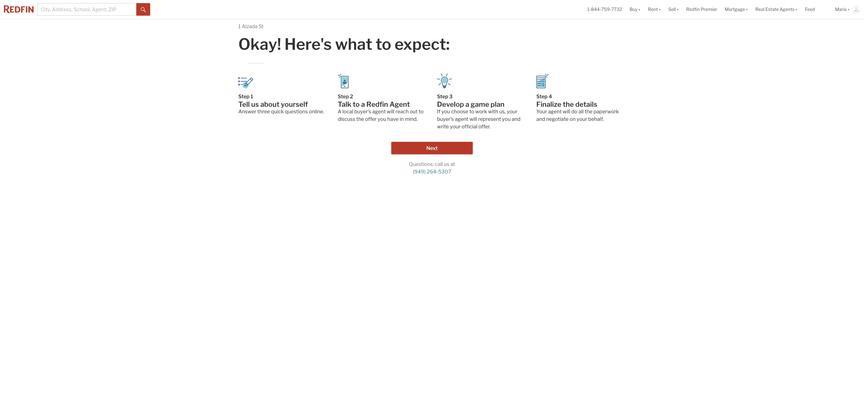 Task type: locate. For each thing, give the bounding box(es) containing it.
2 vertical spatial your
[[450, 124, 461, 130]]

the inside step 2 talk to a redfin agent a local buyer's agent will reach out to discuss the offer you have in mind.
[[356, 116, 364, 122]]

1 horizontal spatial will
[[470, 116, 477, 122]]

0 horizontal spatial a
[[361, 100, 365, 109]]

do
[[572, 109, 578, 115]]

you right if on the right top of page
[[442, 109, 450, 115]]

buy ▾ button
[[630, 0, 641, 19]]

0 horizontal spatial your
[[450, 124, 461, 130]]

tell
[[238, 100, 250, 109]]

step inside step 1 tell us about yourself answer three quick questions online.
[[238, 94, 250, 100]]

a up the choose
[[466, 100, 469, 109]]

1 horizontal spatial and
[[537, 116, 545, 122]]

6 ▾ from the left
[[848, 7, 850, 12]]

buyer's
[[354, 109, 371, 115], [437, 116, 454, 122]]

feed
[[805, 7, 815, 12]]

sell
[[669, 7, 676, 12]]

▾ for maria ▾
[[848, 7, 850, 12]]

with
[[488, 109, 498, 115]]

a inside step 2 talk to a redfin agent a local buyer's agent will reach out to discuss the offer you have in mind.
[[361, 100, 365, 109]]

buyer's up write
[[437, 116, 454, 122]]

▾
[[639, 7, 641, 12], [659, 7, 661, 12], [677, 7, 679, 12], [746, 7, 748, 12], [796, 7, 798, 12], [848, 7, 850, 12]]

buyer's inside step 2 talk to a redfin agent a local buyer's agent will reach out to discuss the offer you have in mind.
[[354, 109, 371, 115]]

1-844-759-7732 link
[[587, 7, 622, 12]]

paperwork
[[594, 109, 619, 115]]

will inside step 2 talk to a redfin agent a local buyer's agent will reach out to discuss the offer you have in mind.
[[387, 109, 395, 115]]

redfin up offer
[[366, 100, 388, 109]]

1 and from the left
[[512, 116, 521, 122]]

your
[[507, 109, 518, 115], [577, 116, 587, 122], [450, 124, 461, 130]]

2 horizontal spatial the
[[585, 109, 593, 115]]

and inside step 3 develop a game plan if you choose to work with us, your buyer's agent will represent you and write your official offer.
[[512, 116, 521, 122]]

1 vertical spatial the
[[585, 109, 593, 115]]

us up answer
[[251, 100, 259, 109]]

2 and from the left
[[537, 116, 545, 122]]

answer
[[238, 109, 256, 115]]

premier
[[701, 7, 717, 12]]

step for tell
[[238, 94, 250, 100]]

1 horizontal spatial buyer's
[[437, 116, 454, 122]]

0 horizontal spatial you
[[378, 116, 386, 122]]

redfin
[[687, 7, 700, 12], [366, 100, 388, 109]]

step inside step 3 develop a game plan if you choose to work with us, your buyer's agent will represent you and write your official offer.
[[437, 94, 448, 100]]

details
[[575, 100, 597, 109]]

all
[[579, 109, 584, 115]]

844-
[[591, 7, 601, 12]]

0 horizontal spatial agent
[[372, 109, 386, 115]]

1 horizontal spatial 1
[[251, 94, 253, 100]]

a right "talk"
[[361, 100, 365, 109]]

to right 'what'
[[376, 35, 391, 54]]

1 vertical spatial buyer's
[[437, 116, 454, 122]]

write
[[437, 124, 449, 130]]

you for if
[[502, 116, 511, 122]]

your right us,
[[507, 109, 518, 115]]

1 up answer
[[251, 94, 253, 100]]

step up "talk"
[[338, 94, 349, 100]]

0 horizontal spatial us
[[251, 100, 259, 109]]

1 horizontal spatial the
[[563, 100, 574, 109]]

negotiate
[[546, 116, 569, 122]]

1 horizontal spatial a
[[466, 100, 469, 109]]

will inside step 4 finalize the details your agent will do all the paperwork and negotiate on your behalf.
[[563, 109, 570, 115]]

redfin inside button
[[687, 7, 700, 12]]

▾ right maria
[[848, 7, 850, 12]]

▾ for mortgage ▾
[[746, 7, 748, 12]]

1 horizontal spatial agent
[[455, 116, 469, 122]]

▾ right the mortgage at the top right of the page
[[746, 7, 748, 12]]

step 4 finalize the details your agent will do all the paperwork and negotiate on your behalf.
[[537, 94, 619, 122]]

2 horizontal spatial agent
[[548, 109, 562, 115]]

0 horizontal spatial will
[[387, 109, 395, 115]]

2 horizontal spatial your
[[577, 116, 587, 122]]

step up the tell on the left of the page
[[238, 94, 250, 100]]

1 vertical spatial your
[[577, 116, 587, 122]]

3 ▾ from the left
[[677, 7, 679, 12]]

the right all
[[585, 109, 593, 115]]

the left offer
[[356, 116, 364, 122]]

buyer's up offer
[[354, 109, 371, 115]]

0 vertical spatial buyer's
[[354, 109, 371, 115]]

maria
[[835, 7, 847, 12]]

0 vertical spatial the
[[563, 100, 574, 109]]

represent
[[478, 116, 501, 122]]

0 vertical spatial us
[[251, 100, 259, 109]]

the up do
[[563, 100, 574, 109]]

will up have
[[387, 109, 395, 115]]

step inside step 4 finalize the details your agent will do all the paperwork and negotiate on your behalf.
[[537, 94, 548, 100]]

2 a from the left
[[466, 100, 469, 109]]

2 horizontal spatial you
[[502, 116, 511, 122]]

your
[[537, 109, 547, 115]]

agent inside step 4 finalize the details your agent will do all the paperwork and negotiate on your behalf.
[[548, 109, 562, 115]]

▾ for sell ▾
[[677, 7, 679, 12]]

us left at
[[444, 162, 449, 167]]

a
[[361, 100, 365, 109], [466, 100, 469, 109]]

step for finalize
[[537, 94, 548, 100]]

you down us,
[[502, 116, 511, 122]]

sell ▾ button
[[669, 0, 679, 19]]

you inside step 2 talk to a redfin agent a local buyer's agent will reach out to discuss the offer you have in mind.
[[378, 116, 386, 122]]

0 horizontal spatial redfin
[[366, 100, 388, 109]]

us
[[251, 100, 259, 109], [444, 162, 449, 167]]

your down all
[[577, 116, 587, 122]]

▾ right buy
[[639, 7, 641, 12]]

1 a from the left
[[361, 100, 365, 109]]

0 horizontal spatial the
[[356, 116, 364, 122]]

step
[[238, 94, 250, 100], [338, 94, 349, 100], [437, 94, 448, 100], [537, 94, 548, 100]]

agent up offer
[[372, 109, 386, 115]]

0 vertical spatial your
[[507, 109, 518, 115]]

on
[[570, 116, 576, 122]]

and down your
[[537, 116, 545, 122]]

2 horizontal spatial will
[[563, 109, 570, 115]]

1 horizontal spatial your
[[507, 109, 518, 115]]

▾ right "rent"
[[659, 7, 661, 12]]

1 left alzada
[[238, 24, 241, 29]]

1 vertical spatial redfin
[[366, 100, 388, 109]]

us inside questions: call us at (949) 264-5307
[[444, 162, 449, 167]]

0 horizontal spatial 1
[[238, 24, 241, 29]]

1 vertical spatial us
[[444, 162, 449, 167]]

▾ right agents at the top right of the page
[[796, 7, 798, 12]]

at
[[451, 162, 455, 167]]

the
[[563, 100, 574, 109], [585, 109, 593, 115], [356, 116, 364, 122]]

1
[[238, 24, 241, 29], [251, 94, 253, 100]]

to left work
[[469, 109, 474, 115]]

1-
[[587, 7, 591, 12]]

2
[[350, 94, 353, 100]]

estate
[[766, 7, 779, 12]]

0 vertical spatial 1
[[238, 24, 241, 29]]

1 step from the left
[[238, 94, 250, 100]]

sell ▾
[[669, 7, 679, 12]]

feed button
[[801, 0, 832, 19]]

and right represent
[[512, 116, 521, 122]]

step left 3 at the right top
[[437, 94, 448, 100]]

mortgage ▾ button
[[725, 0, 748, 19]]

your right write
[[450, 124, 461, 130]]

buyer's inside step 3 develop a game plan if you choose to work with us, your buyer's agent will represent you and write your official offer.
[[437, 116, 454, 122]]

agent down the choose
[[455, 116, 469, 122]]

2 ▾ from the left
[[659, 7, 661, 12]]

step inside step 2 talk to a redfin agent a local buyer's agent will reach out to discuss the offer you have in mind.
[[338, 94, 349, 100]]

okay!
[[238, 35, 281, 54]]

agent
[[372, 109, 386, 115], [548, 109, 562, 115], [455, 116, 469, 122]]

2 step from the left
[[338, 94, 349, 100]]

will up "official"
[[470, 116, 477, 122]]

1 horizontal spatial us
[[444, 162, 449, 167]]

▾ for rent ▾
[[659, 7, 661, 12]]

4 ▾ from the left
[[746, 7, 748, 12]]

submit search image
[[141, 7, 146, 12]]

2 vertical spatial the
[[356, 116, 364, 122]]

1 vertical spatial 1
[[251, 94, 253, 100]]

4 step from the left
[[537, 94, 548, 100]]

redfin left premier
[[687, 7, 700, 12]]

your inside step 4 finalize the details your agent will do all the paperwork and negotiate on your behalf.
[[577, 116, 587, 122]]

and
[[512, 116, 521, 122], [537, 116, 545, 122]]

0 vertical spatial redfin
[[687, 7, 700, 12]]

step left the 4
[[537, 94, 548, 100]]

you left have
[[378, 116, 386, 122]]

agent inside step 2 talk to a redfin agent a local buyer's agent will reach out to discuss the offer you have in mind.
[[372, 109, 386, 115]]

plan
[[491, 100, 505, 109]]

1 ▾ from the left
[[639, 7, 641, 12]]

0 horizontal spatial buyer's
[[354, 109, 371, 115]]

1 horizontal spatial redfin
[[687, 7, 700, 12]]

agent up the negotiate
[[548, 109, 562, 115]]

City, Address, School, Agent, ZIP search field
[[37, 3, 136, 16]]

will left do
[[563, 109, 570, 115]]

will
[[387, 109, 395, 115], [563, 109, 570, 115], [470, 116, 477, 122]]

759-
[[601, 7, 612, 12]]

agents
[[780, 7, 795, 12]]

what
[[335, 35, 372, 54]]

1 horizontal spatial you
[[442, 109, 450, 115]]

▾ right sell
[[677, 7, 679, 12]]

maria ▾
[[835, 7, 850, 12]]

0 horizontal spatial and
[[512, 116, 521, 122]]

in
[[400, 116, 404, 122]]

3 step from the left
[[437, 94, 448, 100]]

5 ▾ from the left
[[796, 7, 798, 12]]



Task type: vqa. For each thing, say whether or not it's contained in the screenshot.
Summary
no



Task type: describe. For each thing, give the bounding box(es) containing it.
redfin inside step 2 talk to a redfin agent a local buyer's agent will reach out to discuss the offer you have in mind.
[[366, 100, 388, 109]]

call
[[435, 162, 443, 167]]

finalize
[[537, 100, 562, 109]]

game
[[471, 100, 489, 109]]

buy ▾
[[630, 7, 641, 12]]

quick
[[271, 109, 284, 115]]

to down 2
[[353, 100, 360, 109]]

three
[[257, 109, 270, 115]]

behalf.
[[588, 116, 604, 122]]

local
[[343, 109, 353, 115]]

mortgage ▾ button
[[721, 0, 752, 19]]

264-
[[427, 169, 438, 175]]

questions
[[285, 109, 308, 115]]

agent inside step 3 develop a game plan if you choose to work with us, your buyer's agent will represent you and write your official offer.
[[455, 116, 469, 122]]

sell ▾ button
[[665, 0, 683, 19]]

buy
[[630, 7, 638, 12]]

to right out
[[419, 109, 424, 115]]

real estate agents ▾ link
[[756, 0, 798, 19]]

offer
[[365, 116, 377, 122]]

next
[[426, 146, 438, 151]]

rent ▾
[[648, 7, 661, 12]]

3
[[449, 94, 453, 100]]

mind.
[[405, 116, 418, 122]]

okay! here's what to expect:
[[238, 35, 450, 54]]

real estate agents ▾
[[756, 7, 798, 12]]

rent
[[648, 7, 658, 12]]

7732
[[612, 7, 622, 12]]

4
[[549, 94, 552, 100]]

rent ▾ button
[[644, 0, 665, 19]]

step 1 tell us about yourself answer three quick questions online.
[[238, 94, 324, 115]]

online.
[[309, 109, 324, 115]]

a
[[338, 109, 341, 115]]

reach
[[396, 109, 409, 115]]

1-844-759-7732
[[587, 7, 622, 12]]

questions: call us at (949) 264-5307
[[409, 162, 455, 175]]

if
[[437, 109, 441, 115]]

mortgage
[[725, 7, 745, 12]]

and inside step 4 finalize the details your agent will do all the paperwork and negotiate on your behalf.
[[537, 116, 545, 122]]

discuss
[[338, 116, 355, 122]]

develop
[[437, 100, 464, 109]]

out
[[410, 109, 418, 115]]

yourself
[[281, 100, 308, 109]]

to inside step 3 develop a game plan if you choose to work with us, your buyer's agent will represent you and write your official offer.
[[469, 109, 474, 115]]

step for talk
[[338, 94, 349, 100]]

offer.
[[479, 124, 491, 130]]

buy ▾ button
[[626, 0, 644, 19]]

official
[[462, 124, 478, 130]]

redfin premier
[[687, 7, 717, 12]]

▾ for buy ▾
[[639, 7, 641, 12]]

1 alzada st
[[238, 24, 264, 29]]

a inside step 3 develop a game plan if you choose to work with us, your buyer's agent will represent you and write your official offer.
[[466, 100, 469, 109]]

work
[[475, 109, 487, 115]]

expect:
[[395, 35, 450, 54]]

5307
[[438, 169, 451, 175]]

have
[[387, 116, 399, 122]]

choose
[[451, 109, 468, 115]]

rent ▾ button
[[648, 0, 661, 19]]

here's
[[285, 35, 332, 54]]

(949) 264-5307 link
[[413, 169, 451, 175]]

us,
[[499, 109, 506, 115]]

step for develop
[[437, 94, 448, 100]]

step 2 talk to a redfin agent a local buyer's agent will reach out to discuss the offer you have in mind.
[[338, 94, 424, 122]]

1 inside step 1 tell us about yourself answer three quick questions online.
[[251, 94, 253, 100]]

(949)
[[413, 169, 426, 175]]

real
[[756, 7, 765, 12]]

about
[[260, 100, 280, 109]]

agent
[[390, 100, 410, 109]]

talk
[[338, 100, 351, 109]]

next button
[[391, 142, 473, 155]]

real estate agents ▾ button
[[752, 0, 801, 19]]

st
[[259, 24, 264, 29]]

alzada
[[242, 24, 258, 29]]

redfin premier button
[[683, 0, 721, 19]]

us inside step 1 tell us about yourself answer three quick questions online.
[[251, 100, 259, 109]]

mortgage ▾
[[725, 7, 748, 12]]

will inside step 3 develop a game plan if you choose to work with us, your buyer's agent will represent you and write your official offer.
[[470, 116, 477, 122]]

step 3 develop a game plan if you choose to work with us, your buyer's agent will represent you and write your official offer.
[[437, 94, 521, 130]]

questions:
[[409, 162, 434, 167]]

you for agent
[[378, 116, 386, 122]]



